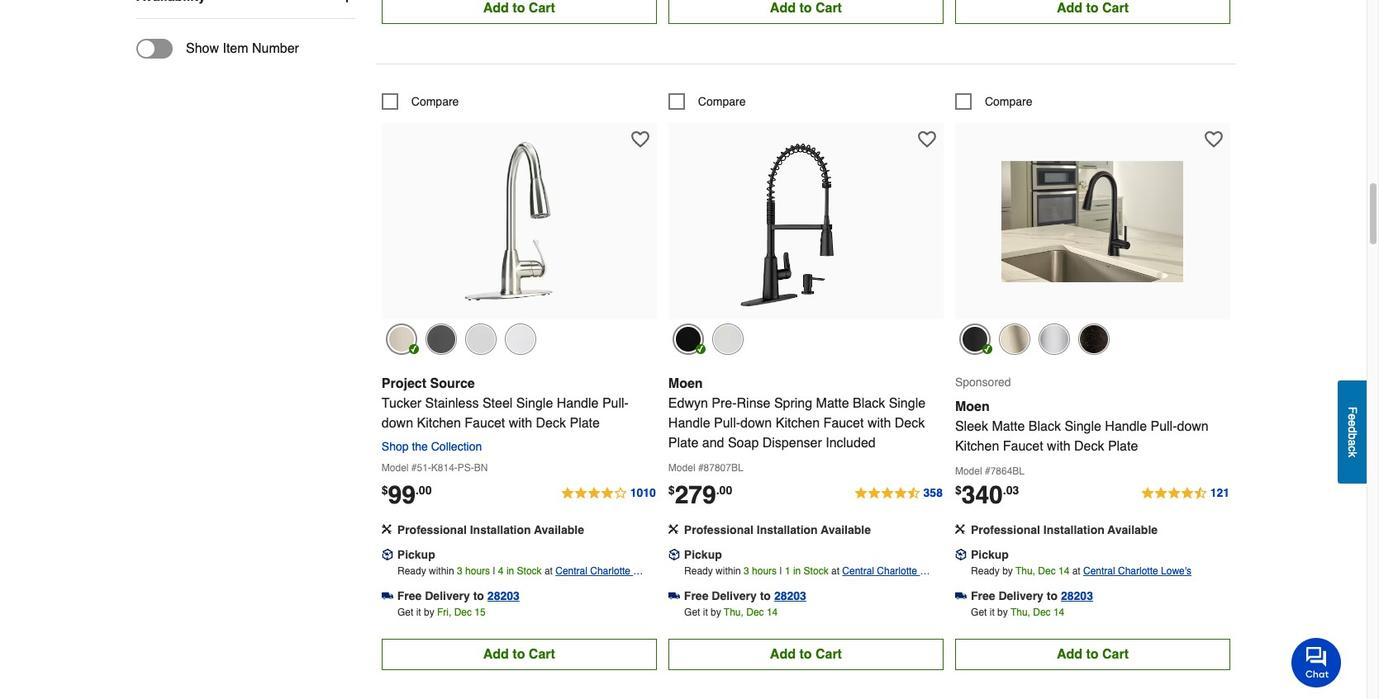 Task type: vqa. For each thing, say whether or not it's contained in the screenshot.
28203 button to the right
yes



Task type: describe. For each thing, give the bounding box(es) containing it.
$ 340 .03
[[955, 481, 1019, 509]]

in for 1
[[793, 566, 801, 577]]

3 for fri,
[[457, 566, 462, 577]]

pull- inside moen sleek matte black single handle pull-down kitchen faucet with deck plate
[[1151, 419, 1177, 434]]

sponsored
[[955, 376, 1011, 389]]

model # 51-k814-ps-bn
[[382, 462, 488, 474]]

3 heart outline image from the left
[[1205, 130, 1223, 148]]

compare for 1000192395 element
[[411, 95, 459, 108]]

matte inside moen edwyn pre-rinse spring matte black single handle pull-down kitchen faucet with deck plate and soap dispenser included
[[816, 396, 849, 411]]

compare for 1002923504 element
[[698, 95, 746, 108]]

it for ready within 3 hours | 1 in stock at central charlotte lowe's
[[703, 607, 708, 618]]

moen edwyn pre-rinse spring matte black single handle pull-down kitchen faucet with deck plate and soap dispenser included
[[668, 376, 925, 451]]

get for ready within 3 hours | 1 in stock at central charlotte lowe's
[[684, 607, 700, 618]]

handle inside project source tucker stainless steel single handle pull- down kitchen faucet with deck plate
[[557, 396, 599, 411]]

at for 1
[[831, 566, 839, 577]]

within for fri,
[[429, 566, 454, 577]]

deck inside moen edwyn pre-rinse spring matte black single handle pull-down kitchen faucet with deck plate and soap dispenser included
[[895, 416, 925, 431]]

free for ready within 3 hours | 1 in stock at central charlotte lowe's
[[684, 590, 708, 603]]

3 delivery from the left
[[998, 590, 1043, 603]]

pull- inside project source tucker stainless steel single handle pull- down kitchen faucet with deck plate
[[602, 396, 629, 411]]

central charlotte lowe's button for ready by thu, dec 14 at central charlotte lowe's
[[1083, 563, 1191, 580]]

handle inside moen edwyn pre-rinse spring matte black single handle pull-down kitchen faucet with deck plate and soap dispenser included
[[668, 416, 710, 431]]

by for ready by thu, dec 14 at central charlotte lowe's
[[997, 607, 1008, 618]]

in for 4
[[506, 566, 514, 577]]

$ 99 .00
[[382, 481, 432, 509]]

28203 for 1
[[774, 590, 806, 603]]

charlotte for ready within 3 hours | 4 in stock at central charlotte lowe's
[[590, 566, 630, 577]]

ready by thu, dec 14 at central charlotte lowe's
[[971, 566, 1191, 577]]

free delivery to 28203 for 1
[[684, 590, 806, 603]]

3 28203 from the left
[[1061, 590, 1093, 603]]

pickup for ready by thu, dec 14 at central charlotte lowe's
[[971, 548, 1009, 561]]

truck filled image for get it by fri, dec 15
[[382, 591, 393, 602]]

oil rubbed bronze image
[[1078, 324, 1110, 355]]

340
[[962, 481, 1003, 509]]

stock for 4
[[517, 566, 542, 577]]

ps-
[[458, 462, 474, 474]]

steel
[[482, 396, 513, 411]]

f e e d b a c k
[[1346, 407, 1359, 458]]

pre-
[[712, 396, 737, 411]]

it for ready by thu, dec 14 at central charlotte lowe's
[[990, 607, 995, 618]]

matte black image
[[672, 324, 704, 355]]

1002923504 element
[[668, 93, 746, 110]]

soap
[[728, 436, 759, 451]]

ready within 3 hours | 4 in stock at central charlotte lowe's
[[397, 566, 633, 594]]

.00 for 99
[[416, 484, 432, 497]]

chrome image
[[465, 324, 496, 355]]

dispenser
[[762, 436, 822, 451]]

14 for ready by thu, dec 14 at central charlotte lowe's
[[1053, 607, 1064, 618]]

.03
[[1003, 484, 1019, 497]]

model # 7864bl
[[955, 466, 1025, 477]]

professional for assembly icon
[[397, 523, 467, 537]]

$ 279 .00
[[668, 481, 732, 509]]

central charlotte lowe's button for ready within 3 hours | 1 in stock at central charlotte lowe's
[[842, 563, 944, 594]]

professional for first assembly image
[[684, 523, 753, 537]]

dec for ready within 3 hours | 1 in stock at central charlotte lowe's
[[746, 607, 764, 618]]

get for ready by thu, dec 14 at central charlotte lowe's
[[971, 607, 987, 618]]

deck inside moen sleek matte black single handle pull-down kitchen faucet with deck plate
[[1074, 439, 1104, 454]]

c
[[1346, 446, 1359, 452]]

ready within 3 hours | 1 in stock at central charlotte lowe's
[[684, 566, 920, 594]]

thu, for ready by thu, dec 14 at central charlotte lowe's
[[1011, 607, 1030, 618]]

at for 4
[[544, 566, 553, 577]]

free for ready within 3 hours | 4 in stock at central charlotte lowe's
[[397, 590, 422, 603]]

black inside moen edwyn pre-rinse spring matte black single handle pull-down kitchen faucet with deck plate and soap dispenser included
[[853, 396, 885, 411]]

hours for 4
[[465, 566, 490, 577]]

central for ready within 3 hours | 1 in stock at central charlotte lowe's
[[842, 566, 874, 577]]

pull- inside moen edwyn pre-rinse spring matte black single handle pull-down kitchen faucet with deck plate and soap dispenser included
[[714, 416, 740, 431]]

within for thu,
[[716, 566, 741, 577]]

lowe's for ready within 3 hours | 1 in stock at central charlotte lowe's
[[842, 582, 873, 594]]

get for ready within 3 hours | 4 in stock at central charlotte lowe's
[[397, 607, 413, 618]]

28203 button for 1
[[774, 588, 806, 604]]

3 free delivery to 28203 from the left
[[971, 590, 1093, 603]]

spot resist stainless image for matte black image
[[999, 324, 1030, 355]]

number
[[252, 41, 299, 56]]

bn
[[474, 462, 488, 474]]

1
[[785, 566, 790, 577]]

the
[[412, 440, 428, 453]]

matte inside moen sleek matte black single handle pull-down kitchen faucet with deck plate
[[992, 419, 1025, 434]]

# for 51-k814-ps-bn
[[411, 462, 417, 474]]

a
[[1346, 440, 1359, 446]]

professional for 2nd assembly image from the left
[[971, 523, 1040, 537]]

7864bl
[[990, 466, 1025, 477]]

kitchen inside moen edwyn pre-rinse spring matte black single handle pull-down kitchen faucet with deck plate and soap dispenser included
[[776, 416, 820, 431]]

single inside moen edwyn pre-rinse spring matte black single handle pull-down kitchen faucet with deck plate and soap dispenser included
[[889, 396, 925, 411]]

collection
[[431, 440, 482, 453]]

delivery for 4
[[425, 590, 470, 603]]

by for ready within 3 hours | 4 in stock at central charlotte lowe's
[[424, 607, 434, 618]]

source
[[430, 376, 475, 391]]

3 28203 button from the left
[[1061, 588, 1093, 604]]

dec for ready within 3 hours | 4 in stock at central charlotte lowe's
[[454, 607, 472, 618]]

sleek
[[955, 419, 988, 434]]

plus image
[[339, 0, 355, 5]]

stainless
[[425, 396, 479, 411]]

model for model # 7864bl
[[955, 466, 982, 477]]

k
[[1346, 452, 1359, 458]]

stainless steel image
[[386, 324, 417, 355]]

by for ready within 3 hours | 1 in stock at central charlotte lowe's
[[711, 607, 721, 618]]

installation for assembly icon
[[470, 523, 531, 537]]

pickup image
[[382, 549, 393, 561]]

plate inside project source tucker stainless steel single handle pull- down kitchen faucet with deck plate
[[570, 416, 600, 431]]

4 stars image
[[560, 484, 657, 504]]

4.5 stars image for 279
[[853, 484, 944, 504]]

# for 7864bl
[[985, 466, 990, 477]]

15
[[475, 607, 486, 618]]

f
[[1346, 407, 1359, 414]]

model for model # 87807bl
[[668, 462, 695, 474]]

fri,
[[437, 607, 451, 618]]

d
[[1346, 427, 1359, 434]]

black inside moen sleek matte black single handle pull-down kitchen faucet with deck plate
[[1029, 419, 1061, 434]]

pickup image for ready within 3 hours | 1 in stock at central charlotte lowe's
[[668, 549, 680, 561]]

and
[[702, 436, 724, 451]]

chrome image
[[1039, 324, 1070, 355]]

28203 button for 4
[[487, 588, 520, 604]]

121 button
[[1140, 484, 1230, 504]]

stock for 1
[[804, 566, 828, 577]]

edwyn
[[668, 396, 708, 411]]

down inside moen edwyn pre-rinse spring matte black single handle pull-down kitchen faucet with deck plate and soap dispenser included
[[740, 416, 772, 431]]

matte black image
[[959, 324, 991, 355]]

rinse
[[737, 396, 770, 411]]

model for model # 51-k814-ps-bn
[[382, 462, 409, 474]]

moen for moen edwyn pre-rinse spring matte black single handle pull-down kitchen faucet with deck plate and soap dispenser included
[[668, 376, 703, 391]]

shop
[[382, 440, 409, 453]]

kitchen inside project source tucker stainless steel single handle pull- down kitchen faucet with deck plate
[[417, 416, 461, 431]]

delivery for 1
[[712, 590, 757, 603]]

1003314128 element
[[955, 93, 1032, 110]]

pickup image for ready by thu, dec 14 at central charlotte lowe's
[[955, 549, 967, 561]]

professional installation available for first assembly image
[[684, 523, 871, 537]]

f e e d b a c k button
[[1338, 381, 1367, 484]]

1010 button
[[560, 484, 657, 504]]

faucet inside moen sleek matte black single handle pull-down kitchen faucet with deck plate
[[1003, 439, 1043, 454]]

free delivery to 28203 for 4
[[397, 590, 520, 603]]



Task type: locate. For each thing, give the bounding box(es) containing it.
2 horizontal spatial free
[[971, 590, 995, 603]]

free
[[397, 590, 422, 603], [684, 590, 708, 603], [971, 590, 995, 603]]

shop the collection
[[382, 440, 482, 453]]

1 horizontal spatial model
[[668, 462, 695, 474]]

.00 down 87807bl
[[716, 484, 732, 497]]

in right 4
[[506, 566, 514, 577]]

pickup image up truck filled icon
[[668, 549, 680, 561]]

thu, for ready within 3 hours | 1 in stock at central charlotte lowe's
[[724, 607, 744, 618]]

hours for 1
[[752, 566, 777, 577]]

0 horizontal spatial pickup
[[397, 548, 435, 561]]

2 horizontal spatial $
[[955, 484, 962, 497]]

k814-
[[431, 462, 458, 474]]

pull- up 121 button on the bottom right
[[1151, 419, 1177, 434]]

matte
[[816, 396, 849, 411], [992, 419, 1025, 434]]

3 ready from the left
[[971, 566, 1000, 577]]

get
[[397, 607, 413, 618], [684, 607, 700, 618], [971, 607, 987, 618]]

within
[[429, 566, 454, 577], [716, 566, 741, 577]]

2 professional installation available from the left
[[684, 523, 871, 537]]

get it by thu, dec 14 down ready by thu, dec 14 at central charlotte lowe's
[[971, 607, 1064, 618]]

faucet inside moen edwyn pre-rinse spring matte black single handle pull-down kitchen faucet with deck plate and soap dispenser included
[[823, 416, 864, 431]]

28203 button down 4
[[487, 588, 520, 604]]

add to cart button
[[382, 0, 657, 24], [668, 0, 944, 24], [955, 0, 1230, 24], [382, 639, 657, 671], [668, 639, 944, 671], [955, 639, 1230, 671]]

lowe's for ready within 3 hours | 4 in stock at central charlotte lowe's
[[555, 582, 586, 594]]

installation
[[470, 523, 531, 537], [757, 523, 818, 537], [1043, 523, 1104, 537]]

$ right 358
[[955, 484, 962, 497]]

0 horizontal spatial matte
[[816, 396, 849, 411]]

# down the
[[411, 462, 417, 474]]

2 central charlotte lowe's button from the left
[[842, 563, 944, 594]]

pull-
[[602, 396, 629, 411], [714, 416, 740, 431], [1151, 419, 1177, 434]]

professional
[[397, 523, 467, 537], [684, 523, 753, 537], [971, 523, 1040, 537]]

item
[[223, 41, 248, 56]]

0 horizontal spatial kitchen
[[417, 416, 461, 431]]

central charlotte lowe's button
[[555, 563, 657, 594], [842, 563, 944, 594], [1083, 563, 1191, 580]]

0 horizontal spatial 3
[[457, 566, 462, 577]]

professional down $ 99 .00 on the left bottom of page
[[397, 523, 467, 537]]

0 horizontal spatial central charlotte lowe's button
[[555, 563, 657, 594]]

.00 inside $ 99 .00
[[416, 484, 432, 497]]

ready inside the ready within 3 hours | 1 in stock at central charlotte lowe's
[[684, 566, 713, 577]]

within up get it by fri, dec 15
[[429, 566, 454, 577]]

2 28203 button from the left
[[774, 588, 806, 604]]

3 left 4
[[457, 566, 462, 577]]

matte right sleek
[[992, 419, 1025, 434]]

1 horizontal spatial get it by thu, dec 14
[[971, 607, 1064, 618]]

3 available from the left
[[1107, 523, 1158, 537]]

professional installation available up ready by thu, dec 14 at central charlotte lowe's
[[971, 523, 1158, 537]]

2 horizontal spatial kitchen
[[955, 439, 999, 454]]

included
[[826, 436, 876, 451]]

spring
[[774, 396, 812, 411]]

1 free from the left
[[397, 590, 422, 603]]

1 central from the left
[[555, 566, 587, 577]]

ready down actual price $279.00 element
[[684, 566, 713, 577]]

within inside the ready within 3 hours | 1 in stock at central charlotte lowe's
[[716, 566, 741, 577]]

chat invite button image
[[1291, 638, 1342, 688]]

0 horizontal spatial plate
[[570, 416, 600, 431]]

2 free from the left
[[684, 590, 708, 603]]

| inside the ready within 3 hours | 1 in stock at central charlotte lowe's
[[780, 566, 782, 577]]

1 horizontal spatial compare
[[698, 95, 746, 108]]

kitchen inside moen sleek matte black single handle pull-down kitchen faucet with deck plate
[[955, 439, 999, 454]]

28203 down 1
[[774, 590, 806, 603]]

model down "shop"
[[382, 462, 409, 474]]

1 get it by thu, dec 14 from the left
[[684, 607, 778, 618]]

thu, down ready by thu, dec 14 at central charlotte lowe's
[[1011, 607, 1030, 618]]

stock right 1
[[804, 566, 828, 577]]

1 horizontal spatial black
[[1029, 419, 1061, 434]]

1 installation from the left
[[470, 523, 531, 537]]

lowe's inside ready within 3 hours | 4 in stock at central charlotte lowe's
[[555, 582, 586, 594]]

0 horizontal spatial assembly image
[[668, 524, 678, 534]]

to
[[513, 0, 525, 15], [799, 0, 812, 15], [1086, 0, 1099, 15], [473, 590, 484, 603], [760, 590, 771, 603], [1047, 590, 1058, 603], [513, 647, 525, 662], [799, 647, 812, 662], [1086, 647, 1099, 662]]

99
[[388, 481, 416, 509]]

3 free from the left
[[971, 590, 995, 603]]

0 horizontal spatial delivery
[[425, 590, 470, 603]]

model up 279
[[668, 462, 695, 474]]

1 horizontal spatial spot resist stainless image
[[999, 324, 1030, 355]]

central inside ready within 3 hours | 4 in stock at central charlotte lowe's
[[555, 566, 587, 577]]

add to cart
[[483, 0, 555, 15], [770, 0, 842, 15], [1057, 0, 1129, 15], [483, 647, 555, 662], [770, 647, 842, 662], [1057, 647, 1129, 662]]

2 delivery from the left
[[712, 590, 757, 603]]

1 horizontal spatial free
[[684, 590, 708, 603]]

.00
[[416, 484, 432, 497], [716, 484, 732, 497]]

2 within from the left
[[716, 566, 741, 577]]

3 compare from the left
[[985, 95, 1032, 108]]

2 horizontal spatial ready
[[971, 566, 1000, 577]]

1 professional from the left
[[397, 523, 467, 537]]

add
[[483, 0, 509, 15], [770, 0, 796, 15], [1057, 0, 1082, 15], [483, 647, 509, 662], [770, 647, 796, 662], [1057, 647, 1082, 662]]

28203 button down 1
[[774, 588, 806, 604]]

1 horizontal spatial within
[[716, 566, 741, 577]]

1 delivery from the left
[[425, 590, 470, 603]]

4
[[498, 566, 504, 577]]

truck filled image
[[382, 591, 393, 602], [955, 591, 967, 602]]

with
[[509, 416, 532, 431], [867, 416, 891, 431], [1047, 439, 1070, 454]]

2 | from the left
[[780, 566, 782, 577]]

$ inside $ 99 .00
[[382, 484, 388, 497]]

get it by fri, dec 15
[[397, 607, 486, 618]]

1 spot resist stainless image from the left
[[712, 324, 744, 355]]

pickup
[[397, 548, 435, 561], [684, 548, 722, 561], [971, 548, 1009, 561]]

professional installation available up 4
[[397, 523, 584, 537]]

2 4.5 stars image from the left
[[1140, 484, 1230, 504]]

2 compare from the left
[[698, 95, 746, 108]]

2 stock from the left
[[804, 566, 828, 577]]

28203 down 4
[[487, 590, 520, 603]]

1 horizontal spatial delivery
[[712, 590, 757, 603]]

delivery right truck filled icon
[[712, 590, 757, 603]]

b
[[1346, 434, 1359, 440]]

1 stock from the left
[[517, 566, 542, 577]]

1 | from the left
[[493, 566, 495, 577]]

0 horizontal spatial lowe's
[[555, 582, 586, 594]]

279
[[675, 481, 716, 509]]

1 get from the left
[[397, 607, 413, 618]]

single
[[516, 396, 553, 411], [889, 396, 925, 411], [1065, 419, 1101, 434]]

kitchen up shop the collection link
[[417, 416, 461, 431]]

pickup right pickup icon
[[397, 548, 435, 561]]

$ for 99
[[382, 484, 388, 497]]

spot resist stainless image for matte black icon
[[712, 324, 744, 355]]

project source tucker stainless steel single handle pull-down kitchen faucet with deck plate image
[[428, 131, 610, 313]]

charlotte inside the ready within 3 hours | 1 in stock at central charlotte lowe's
[[877, 566, 917, 577]]

2 get from the left
[[684, 607, 700, 618]]

moen sleek matte black single handle pull-down kitchen faucet with deck plate
[[955, 400, 1209, 454]]

3 for thu,
[[744, 566, 749, 577]]

1 horizontal spatial down
[[740, 416, 772, 431]]

tucker
[[382, 396, 421, 411]]

professional installation available
[[397, 523, 584, 537], [684, 523, 871, 537], [971, 523, 1158, 537]]

show
[[186, 41, 219, 56]]

0 horizontal spatial 28203
[[487, 590, 520, 603]]

3 professional from the left
[[971, 523, 1040, 537]]

plate inside moen edwyn pre-rinse spring matte black single handle pull-down kitchen faucet with deck plate and soap dispenser included
[[668, 436, 698, 451]]

2 central from the left
[[842, 566, 874, 577]]

0 horizontal spatial professional installation available
[[397, 523, 584, 537]]

pickup image
[[668, 549, 680, 561], [955, 549, 967, 561]]

matte right spring
[[816, 396, 849, 411]]

0 horizontal spatial .00
[[416, 484, 432, 497]]

with inside project source tucker stainless steel single handle pull- down kitchen faucet with deck plate
[[509, 416, 532, 431]]

in inside ready within 3 hours | 4 in stock at central charlotte lowe's
[[506, 566, 514, 577]]

get it by thu, dec 14
[[684, 607, 778, 618], [971, 607, 1064, 618]]

deck inside project source tucker stainless steel single handle pull- down kitchen faucet with deck plate
[[536, 416, 566, 431]]

1 horizontal spatial it
[[703, 607, 708, 618]]

dec for ready by thu, dec 14 at central charlotte lowe's
[[1033, 607, 1051, 618]]

2 horizontal spatial charlotte
[[1118, 566, 1158, 577]]

assembly image down 279
[[668, 524, 678, 534]]

kitchen down spring
[[776, 416, 820, 431]]

1 horizontal spatial |
[[780, 566, 782, 577]]

3 central from the left
[[1083, 566, 1115, 577]]

show item number element
[[136, 39, 299, 59]]

compare
[[411, 95, 459, 108], [698, 95, 746, 108], [985, 95, 1032, 108]]

show item number
[[186, 41, 299, 56]]

2 horizontal spatial available
[[1107, 523, 1158, 537]]

| for 1
[[780, 566, 782, 577]]

3 inside ready within 3 hours | 4 in stock at central charlotte lowe's
[[457, 566, 462, 577]]

thu, down .03
[[1016, 566, 1035, 577]]

1 horizontal spatial free delivery to 28203
[[684, 590, 806, 603]]

truck filled image
[[668, 591, 680, 602]]

e
[[1346, 414, 1359, 421], [1346, 421, 1359, 427]]

1 pickup image from the left
[[668, 549, 680, 561]]

kitchen
[[417, 416, 461, 431], [776, 416, 820, 431], [955, 439, 999, 454]]

3 pickup from the left
[[971, 548, 1009, 561]]

compare inside 1000192395 element
[[411, 95, 459, 108]]

in
[[506, 566, 514, 577], [793, 566, 801, 577]]

1 hours from the left
[[465, 566, 490, 577]]

single inside moen sleek matte black single handle pull-down kitchen faucet with deck plate
[[1065, 419, 1101, 434]]

28203 down ready by thu, dec 14 at central charlotte lowe's
[[1061, 590, 1093, 603]]

assembly image
[[382, 524, 391, 534]]

lowe's inside the ready within 3 hours | 1 in stock at central charlotte lowe's
[[842, 582, 873, 594]]

in inside the ready within 3 hours | 1 in stock at central charlotte lowe's
[[793, 566, 801, 577]]

1 horizontal spatial pickup
[[684, 548, 722, 561]]

ready up get it by fri, dec 15
[[397, 566, 426, 577]]

2 horizontal spatial #
[[985, 466, 990, 477]]

faucet up 7864bl
[[1003, 439, 1043, 454]]

faucet up included in the bottom of the page
[[823, 416, 864, 431]]

dec
[[1038, 566, 1056, 577], [454, 607, 472, 618], [746, 607, 764, 618], [1033, 607, 1051, 618]]

2 hours from the left
[[752, 566, 777, 577]]

model up 340
[[955, 466, 982, 477]]

2 assembly image from the left
[[955, 524, 965, 534]]

#
[[411, 462, 417, 474], [698, 462, 704, 474], [985, 466, 990, 477]]

28203 button down ready by thu, dec 14 at central charlotte lowe's
[[1061, 588, 1093, 604]]

central charlotte lowe's button for ready within 3 hours | 4 in stock at central charlotte lowe's
[[555, 563, 657, 594]]

$ inside $ 279 .00
[[668, 484, 675, 497]]

2 truck filled image from the left
[[955, 591, 967, 602]]

1 28203 button from the left
[[487, 588, 520, 604]]

1 compare from the left
[[411, 95, 459, 108]]

2 horizontal spatial plate
[[1108, 439, 1138, 454]]

charlotte
[[590, 566, 630, 577], [877, 566, 917, 577], [1118, 566, 1158, 577]]

1 horizontal spatial at
[[831, 566, 839, 577]]

0 horizontal spatial stock
[[517, 566, 542, 577]]

2 horizontal spatial compare
[[985, 95, 1032, 108]]

0 horizontal spatial free delivery to 28203
[[397, 590, 520, 603]]

stock inside the ready within 3 hours | 1 in stock at central charlotte lowe's
[[804, 566, 828, 577]]

black
[[853, 396, 885, 411], [1029, 419, 1061, 434]]

1 horizontal spatial handle
[[668, 416, 710, 431]]

0 horizontal spatial deck
[[536, 416, 566, 431]]

moen for moen sleek matte black single handle pull-down kitchen faucet with deck plate
[[955, 400, 990, 414]]

deck
[[536, 416, 566, 431], [895, 416, 925, 431], [1074, 439, 1104, 454]]

moen inside moen sleek matte black single handle pull-down kitchen faucet with deck plate
[[955, 400, 990, 414]]

4.5 stars image containing 121
[[1140, 484, 1230, 504]]

2 e from the top
[[1346, 421, 1359, 427]]

it for ready within 3 hours | 4 in stock at central charlotte lowe's
[[416, 607, 421, 618]]

358 button
[[853, 484, 944, 504]]

1 $ from the left
[[382, 484, 388, 497]]

available down 121 button on the bottom right
[[1107, 523, 1158, 537]]

3 central charlotte lowe's button from the left
[[1083, 563, 1191, 580]]

1 horizontal spatial heart outline image
[[918, 130, 936, 148]]

1 horizontal spatial ready
[[684, 566, 713, 577]]

professional installation available up 1
[[684, 523, 871, 537]]

down up 121 button on the bottom right
[[1177, 419, 1209, 434]]

handle
[[557, 396, 599, 411], [668, 416, 710, 431], [1105, 419, 1147, 434]]

down down rinse
[[740, 416, 772, 431]]

87807bl
[[704, 462, 743, 474]]

0 horizontal spatial professional
[[397, 523, 467, 537]]

3 inside the ready within 3 hours | 1 in stock at central charlotte lowe's
[[744, 566, 749, 577]]

free delivery to 28203 down 1
[[684, 590, 806, 603]]

e up d
[[1346, 414, 1359, 421]]

lowe's
[[1161, 566, 1191, 577], [555, 582, 586, 594], [842, 582, 873, 594]]

white image
[[505, 324, 536, 355]]

within left 1
[[716, 566, 741, 577]]

central for ready within 3 hours | 4 in stock at central charlotte lowe's
[[555, 566, 587, 577]]

2 it from the left
[[703, 607, 708, 618]]

2 horizontal spatial pickup
[[971, 548, 1009, 561]]

| for 4
[[493, 566, 495, 577]]

ready for ready within 3 hours | 1 in stock at central charlotte lowe's
[[684, 566, 713, 577]]

2 $ from the left
[[668, 484, 675, 497]]

cart
[[529, 0, 555, 15], [815, 0, 842, 15], [1102, 0, 1129, 15], [529, 647, 555, 662], [815, 647, 842, 662], [1102, 647, 1129, 662]]

1 ready from the left
[[397, 566, 426, 577]]

professional down actual price $340.03 element
[[971, 523, 1040, 537]]

1 assembly image from the left
[[668, 524, 678, 534]]

3 at from the left
[[1072, 566, 1080, 577]]

handle inside moen sleek matte black single handle pull-down kitchen faucet with deck plate
[[1105, 419, 1147, 434]]

2 professional from the left
[[684, 523, 753, 537]]

2 horizontal spatial faucet
[[1003, 439, 1043, 454]]

installation for 2nd assembly image from the left
[[1043, 523, 1104, 537]]

1 3 from the left
[[457, 566, 462, 577]]

hours left 1
[[752, 566, 777, 577]]

1 horizontal spatial available
[[821, 523, 871, 537]]

available for first assembly image
[[821, 523, 871, 537]]

single inside project source tucker stainless steel single handle pull- down kitchen faucet with deck plate
[[516, 396, 553, 411]]

stock inside ready within 3 hours | 4 in stock at central charlotte lowe's
[[517, 566, 542, 577]]

0 horizontal spatial $
[[382, 484, 388, 497]]

3 it from the left
[[990, 607, 995, 618]]

2 installation from the left
[[757, 523, 818, 537]]

0 horizontal spatial central
[[555, 566, 587, 577]]

28203 for 4
[[487, 590, 520, 603]]

professional down $ 279 .00
[[684, 523, 753, 537]]

spot resist stainless image
[[712, 324, 744, 355], [999, 324, 1030, 355]]

2 in from the left
[[793, 566, 801, 577]]

heart outline image
[[631, 130, 649, 148], [918, 130, 936, 148], [1205, 130, 1223, 148]]

moen inside moen edwyn pre-rinse spring matte black single handle pull-down kitchen faucet with deck plate and soap dispenser included
[[668, 376, 703, 391]]

at inside ready within 3 hours | 4 in stock at central charlotte lowe's
[[544, 566, 553, 577]]

1 horizontal spatial lowe's
[[842, 582, 873, 594]]

$ up assembly icon
[[382, 484, 388, 497]]

1 horizontal spatial central charlotte lowe's button
[[842, 563, 944, 594]]

2 get it by thu, dec 14 from the left
[[971, 607, 1064, 618]]

available for 2nd assembly image from the left
[[1107, 523, 1158, 537]]

get it by thu, dec 14 for within
[[684, 607, 778, 618]]

ready for ready by thu, dec 14 at central charlotte lowe's
[[971, 566, 1000, 577]]

3 left 1
[[744, 566, 749, 577]]

1 horizontal spatial faucet
[[823, 416, 864, 431]]

1 within from the left
[[429, 566, 454, 577]]

0 horizontal spatial free
[[397, 590, 422, 603]]

0 horizontal spatial in
[[506, 566, 514, 577]]

121
[[1210, 486, 1229, 500]]

free delivery to 28203 up 'fri,'
[[397, 590, 520, 603]]

2 28203 from the left
[[774, 590, 806, 603]]

0 horizontal spatial down
[[382, 416, 413, 431]]

.00 for 279
[[716, 484, 732, 497]]

1 in from the left
[[506, 566, 514, 577]]

professional installation available for 2nd assembly image from the left
[[971, 523, 1158, 537]]

2 pickup from the left
[[684, 548, 722, 561]]

hours
[[465, 566, 490, 577], [752, 566, 777, 577]]

2 spot resist stainless image from the left
[[999, 324, 1030, 355]]

down inside project source tucker stainless steel single handle pull- down kitchen faucet with deck plate
[[382, 416, 413, 431]]

1010
[[630, 486, 656, 500]]

down inside moen sleek matte black single handle pull-down kitchen faucet with deck plate
[[1177, 419, 1209, 434]]

1000192395 element
[[382, 93, 459, 110]]

delivery down ready by thu, dec 14 at central charlotte lowe's
[[998, 590, 1043, 603]]

pull- down pre-
[[714, 416, 740, 431]]

2 free delivery to 28203 from the left
[[684, 590, 806, 603]]

2 horizontal spatial 28203 button
[[1061, 588, 1093, 604]]

51-
[[417, 462, 431, 474]]

moen up edwyn
[[668, 376, 703, 391]]

1 horizontal spatial installation
[[757, 523, 818, 537]]

hours inside ready within 3 hours | 4 in stock at central charlotte lowe's
[[465, 566, 490, 577]]

0 horizontal spatial compare
[[411, 95, 459, 108]]

with inside moen sleek matte black single handle pull-down kitchen faucet with deck plate
[[1047, 439, 1070, 454]]

1 horizontal spatial 28203
[[774, 590, 806, 603]]

2 .00 from the left
[[716, 484, 732, 497]]

ready down actual price $340.03 element
[[971, 566, 1000, 577]]

1 horizontal spatial pull-
[[714, 416, 740, 431]]

pickup for ready within 3 hours | 4 in stock at central charlotte lowe's
[[397, 548, 435, 561]]

2 3 from the left
[[744, 566, 749, 577]]

3 installation from the left
[[1043, 523, 1104, 537]]

14 for ready within 3 hours | 1 in stock at central charlotte lowe's
[[767, 607, 778, 618]]

0 horizontal spatial moen
[[668, 376, 703, 391]]

charlotte for ready within 3 hours | 1 in stock at central charlotte lowe's
[[877, 566, 917, 577]]

delivery up 'fri,'
[[425, 590, 470, 603]]

installation up ready by thu, dec 14 at central charlotte lowe's
[[1043, 523, 1104, 537]]

0 horizontal spatial faucet
[[465, 416, 505, 431]]

actual price $279.00 element
[[668, 481, 732, 509]]

2 horizontal spatial professional installation available
[[971, 523, 1158, 537]]

4.5 stars image containing 358
[[853, 484, 944, 504]]

0 horizontal spatial with
[[509, 416, 532, 431]]

moen
[[668, 376, 703, 391], [955, 400, 990, 414]]

spot resist stainless image left chrome image
[[999, 324, 1030, 355]]

project
[[382, 376, 426, 391]]

with inside moen edwyn pre-rinse spring matte black single handle pull-down kitchen faucet with deck plate and soap dispenser included
[[867, 416, 891, 431]]

installation for first assembly image
[[757, 523, 818, 537]]

available down '358' button
[[821, 523, 871, 537]]

available down 1010 button
[[534, 523, 584, 537]]

# up actual price $340.03 element
[[985, 466, 990, 477]]

ready for ready within 3 hours | 4 in stock at central charlotte lowe's
[[397, 566, 426, 577]]

1 charlotte from the left
[[590, 566, 630, 577]]

1 available from the left
[[534, 523, 584, 537]]

0 horizontal spatial hours
[[465, 566, 490, 577]]

0 horizontal spatial |
[[493, 566, 495, 577]]

thu,
[[1016, 566, 1035, 577], [724, 607, 744, 618], [1011, 607, 1030, 618]]

delivery
[[425, 590, 470, 603], [712, 590, 757, 603], [998, 590, 1043, 603]]

2 horizontal spatial at
[[1072, 566, 1080, 577]]

faucet down "steel"
[[465, 416, 505, 431]]

2 ready from the left
[[684, 566, 713, 577]]

1 it from the left
[[416, 607, 421, 618]]

1 horizontal spatial kitchen
[[776, 416, 820, 431]]

within inside ready within 3 hours | 4 in stock at central charlotte lowe's
[[429, 566, 454, 577]]

stock right 4
[[517, 566, 542, 577]]

.00 inside $ 279 .00
[[716, 484, 732, 497]]

1 vertical spatial black
[[1029, 419, 1061, 434]]

1 28203 from the left
[[487, 590, 520, 603]]

1 pickup from the left
[[397, 548, 435, 561]]

pickup for ready within 3 hours | 1 in stock at central charlotte lowe's
[[684, 548, 722, 561]]

2 horizontal spatial lowe's
[[1161, 566, 1191, 577]]

moen sleek matte black single handle pull-down kitchen faucet with deck plate image
[[1002, 131, 1184, 313]]

1 e from the top
[[1346, 414, 1359, 421]]

3
[[457, 566, 462, 577], [744, 566, 749, 577]]

0 horizontal spatial handle
[[557, 396, 599, 411]]

2 charlotte from the left
[[877, 566, 917, 577]]

professional installation available for assembly icon
[[397, 523, 584, 537]]

1 professional installation available from the left
[[397, 523, 584, 537]]

model
[[382, 462, 409, 474], [668, 462, 695, 474], [955, 466, 982, 477]]

0 horizontal spatial truck filled image
[[382, 591, 393, 602]]

358
[[923, 486, 943, 500]]

available for assembly icon
[[534, 523, 584, 537]]

0 horizontal spatial model
[[382, 462, 409, 474]]

1 horizontal spatial assembly image
[[955, 524, 965, 534]]

free for ready by thu, dec 14 at central charlotte lowe's
[[971, 590, 995, 603]]

4.5 stars image
[[853, 484, 944, 504], [1140, 484, 1230, 504]]

3 charlotte from the left
[[1118, 566, 1158, 577]]

1 vertical spatial moen
[[955, 400, 990, 414]]

hours inside the ready within 3 hours | 1 in stock at central charlotte lowe's
[[752, 566, 777, 577]]

central inside the ready within 3 hours | 1 in stock at central charlotte lowe's
[[842, 566, 874, 577]]

plate inside moen sleek matte black single handle pull-down kitchen faucet with deck plate
[[1108, 439, 1138, 454]]

available
[[534, 523, 584, 537], [821, 523, 871, 537], [1107, 523, 1158, 537]]

compare inside 1003314128 "element"
[[985, 95, 1032, 108]]

1 horizontal spatial matte
[[992, 419, 1025, 434]]

black right sleek
[[1029, 419, 1061, 434]]

charlotte inside ready within 3 hours | 4 in stock at central charlotte lowe's
[[590, 566, 630, 577]]

2 available from the left
[[821, 523, 871, 537]]

1 horizontal spatial single
[[889, 396, 925, 411]]

1 free delivery to 28203 from the left
[[397, 590, 520, 603]]

get it by thu, dec 14 for by
[[971, 607, 1064, 618]]

pull- left edwyn
[[602, 396, 629, 411]]

stock
[[517, 566, 542, 577], [804, 566, 828, 577]]

2 horizontal spatial get
[[971, 607, 987, 618]]

0 horizontal spatial charlotte
[[590, 566, 630, 577]]

central
[[555, 566, 587, 577], [842, 566, 874, 577], [1083, 566, 1115, 577]]

.00 down 51-
[[416, 484, 432, 497]]

plate
[[570, 416, 600, 431], [668, 436, 698, 451], [1108, 439, 1138, 454]]

0 horizontal spatial it
[[416, 607, 421, 618]]

$ inside $ 340 .03
[[955, 484, 962, 497]]

1 horizontal spatial professional installation available
[[684, 523, 871, 537]]

ready inside ready within 3 hours | 4 in stock at central charlotte lowe's
[[397, 566, 426, 577]]

1 4.5 stars image from the left
[[853, 484, 944, 504]]

actual price $340.03 element
[[955, 481, 1019, 509]]

in right 1
[[793, 566, 801, 577]]

0 horizontal spatial black
[[853, 396, 885, 411]]

2 at from the left
[[831, 566, 839, 577]]

$ right 1010
[[668, 484, 675, 497]]

installation up 4
[[470, 523, 531, 537]]

assembly image
[[668, 524, 678, 534], [955, 524, 965, 534]]

1 truck filled image from the left
[[382, 591, 393, 602]]

1 horizontal spatial get
[[684, 607, 700, 618]]

| left 4
[[493, 566, 495, 577]]

2 heart outline image from the left
[[918, 130, 936, 148]]

shop the collection link
[[382, 440, 488, 453]]

moen up sleek
[[955, 400, 990, 414]]

actual price $99.00 element
[[382, 481, 432, 509]]

0 horizontal spatial pull-
[[602, 396, 629, 411]]

$ for 340
[[955, 484, 962, 497]]

| left 1
[[780, 566, 782, 577]]

1 heart outline image from the left
[[631, 130, 649, 148]]

it
[[416, 607, 421, 618], [703, 607, 708, 618], [990, 607, 995, 618]]

black up included in the bottom of the page
[[853, 396, 885, 411]]

truck filled image for get it by thu, dec 14
[[955, 591, 967, 602]]

faucet
[[465, 416, 505, 431], [823, 416, 864, 431], [1003, 439, 1043, 454]]

3 professional installation available from the left
[[971, 523, 1158, 537]]

3 get from the left
[[971, 607, 987, 618]]

at
[[544, 566, 553, 577], [831, 566, 839, 577], [1072, 566, 1080, 577]]

compare for 1003314128 "element"
[[985, 95, 1032, 108]]

2 horizontal spatial with
[[1047, 439, 1070, 454]]

1 horizontal spatial pickup image
[[955, 549, 967, 561]]

pickup image down 340
[[955, 549, 967, 561]]

project source tucker stainless steel single handle pull- down kitchen faucet with deck plate
[[382, 376, 629, 431]]

hours left 4
[[465, 566, 490, 577]]

0 horizontal spatial get it by thu, dec 14
[[684, 607, 778, 618]]

free delivery to 28203 down ready by thu, dec 14 at central charlotte lowe's
[[971, 590, 1093, 603]]

# for 87807bl
[[698, 462, 704, 474]]

3 $ from the left
[[955, 484, 962, 497]]

at inside the ready within 3 hours | 1 in stock at central charlotte lowe's
[[831, 566, 839, 577]]

2 horizontal spatial single
[[1065, 419, 1101, 434]]

1 horizontal spatial 4.5 stars image
[[1140, 484, 1230, 504]]

ready
[[397, 566, 426, 577], [684, 566, 713, 577], [971, 566, 1000, 577]]

1 vertical spatial matte
[[992, 419, 1025, 434]]

installation up 1
[[757, 523, 818, 537]]

| inside ready within 3 hours | 4 in stock at central charlotte lowe's
[[493, 566, 495, 577]]

0 horizontal spatial installation
[[470, 523, 531, 537]]

$ for 279
[[668, 484, 675, 497]]

compare inside 1002923504 element
[[698, 95, 746, 108]]

moen edwyn pre-rinse spring matte black single handle pull-down kitchen faucet with deck plate and soap dispenser included image
[[715, 131, 897, 313]]

spot resist stainless image right matte black icon
[[712, 324, 744, 355]]

matte black image
[[425, 324, 457, 355]]

kitchen down sleek
[[955, 439, 999, 454]]

1 .00 from the left
[[416, 484, 432, 497]]

1 horizontal spatial deck
[[895, 416, 925, 431]]

2 horizontal spatial free delivery to 28203
[[971, 590, 1093, 603]]

get it by thu, dec 14 down the ready within 3 hours | 1 in stock at central charlotte lowe's
[[684, 607, 778, 618]]

2 horizontal spatial down
[[1177, 419, 1209, 434]]

1 horizontal spatial in
[[793, 566, 801, 577]]

2 horizontal spatial model
[[955, 466, 982, 477]]

1 at from the left
[[544, 566, 553, 577]]

pickup down actual price $279.00 element
[[684, 548, 722, 561]]

faucet inside project source tucker stainless steel single handle pull- down kitchen faucet with deck plate
[[465, 416, 505, 431]]

|
[[493, 566, 495, 577], [780, 566, 782, 577]]

1 central charlotte lowe's button from the left
[[555, 563, 657, 594]]

0 horizontal spatial get
[[397, 607, 413, 618]]

pickup down actual price $340.03 element
[[971, 548, 1009, 561]]

1 horizontal spatial $
[[668, 484, 675, 497]]

4.5 stars image for 340
[[1140, 484, 1230, 504]]

1 horizontal spatial truck filled image
[[955, 591, 967, 602]]

2 horizontal spatial it
[[990, 607, 995, 618]]

14
[[1058, 566, 1069, 577], [767, 607, 778, 618], [1053, 607, 1064, 618]]

2 pickup image from the left
[[955, 549, 967, 561]]

2 horizontal spatial handle
[[1105, 419, 1147, 434]]

# up actual price $279.00 element
[[698, 462, 704, 474]]

model # 87807bl
[[668, 462, 743, 474]]

assembly image down 340
[[955, 524, 965, 534]]

thu, down the ready within 3 hours | 1 in stock at central charlotte lowe's
[[724, 607, 744, 618]]

1 horizontal spatial with
[[867, 416, 891, 431]]

e up b
[[1346, 421, 1359, 427]]

down down the tucker
[[382, 416, 413, 431]]



